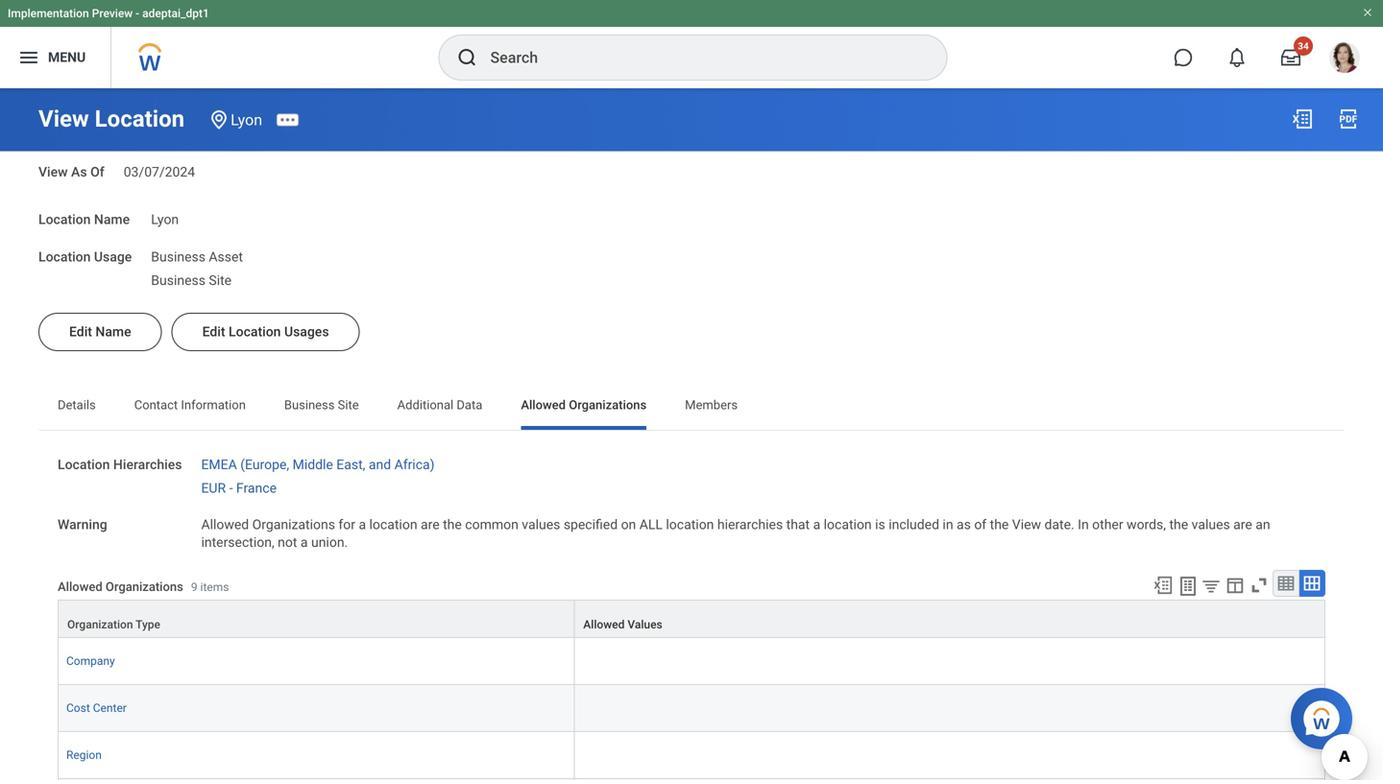 Task type: locate. For each thing, give the bounding box(es) containing it.
on
[[621, 517, 636, 533]]

row down cost center row
[[58, 780, 1326, 781]]

other
[[1092, 517, 1124, 533]]

2 horizontal spatial a
[[813, 517, 821, 533]]

eur - france
[[201, 481, 277, 497]]

business for business site element
[[151, 273, 206, 289]]

view up the view as of
[[38, 105, 89, 133]]

- right eur at the left bottom of page
[[229, 481, 233, 497]]

2 the from the left
[[990, 517, 1009, 533]]

1 horizontal spatial -
[[229, 481, 233, 497]]

1 horizontal spatial edit
[[202, 324, 225, 340]]

0 horizontal spatial values
[[522, 517, 560, 533]]

values
[[628, 619, 663, 632]]

2 edit from the left
[[202, 324, 225, 340]]

edit down business site element
[[202, 324, 225, 340]]

1 vertical spatial site
[[338, 398, 359, 412]]

location up view as of element at the left
[[95, 105, 185, 133]]

3 the from the left
[[1170, 517, 1188, 533]]

0 vertical spatial lyon
[[231, 111, 262, 129]]

row
[[58, 600, 1326, 639], [58, 780, 1326, 781]]

business
[[151, 249, 206, 265], [151, 273, 206, 289], [284, 398, 335, 412]]

1 horizontal spatial site
[[338, 398, 359, 412]]

0 horizontal spatial -
[[136, 7, 139, 20]]

business site down business asset at the top of page
[[151, 273, 232, 289]]

2 horizontal spatial the
[[1170, 517, 1188, 533]]

location name
[[38, 212, 130, 228]]

intersection,
[[201, 535, 274, 551]]

middle
[[293, 457, 333, 473]]

words,
[[1127, 517, 1166, 533]]

items selected list
[[151, 245, 274, 290], [201, 453, 465, 498]]

allowed left values in the left bottom of the page
[[583, 619, 625, 632]]

are
[[421, 517, 440, 533], [1234, 517, 1252, 533]]

0 horizontal spatial organizations
[[106, 580, 183, 595]]

inbox large image
[[1281, 48, 1301, 67]]

values
[[522, 517, 560, 533], [1192, 517, 1230, 533]]

contact
[[134, 398, 178, 412]]

tab list containing details
[[38, 384, 1345, 430]]

lyon
[[231, 111, 262, 129], [151, 212, 179, 228]]

1 vertical spatial items selected list
[[201, 453, 465, 498]]

location left "is"
[[824, 517, 872, 533]]

view as of
[[38, 164, 104, 180]]

region row
[[58, 733, 1326, 780]]

cell for region row
[[575, 733, 1326, 780]]

toolbar inside view location main content
[[1144, 570, 1326, 600]]

notifications large image
[[1228, 48, 1247, 67]]

allowed inside the allowed organizations for a location are the common values specified on all location hierarchies that a location is included in as of the view date. in other words, the values are an intersection, not a union.
[[201, 517, 249, 533]]

allowed up organization
[[58, 580, 102, 595]]

location usage
[[38, 249, 132, 265]]

a
[[359, 517, 366, 533], [813, 517, 821, 533], [301, 535, 308, 551]]

emea (europe, middle east, and africa) link
[[201, 453, 435, 473]]

for
[[339, 517, 355, 533]]

1 row from the top
[[58, 600, 1326, 639]]

and
[[369, 457, 391, 473]]

1 horizontal spatial business site
[[284, 398, 359, 412]]

0 horizontal spatial a
[[301, 535, 308, 551]]

implementation preview -   adeptai_dpt1
[[8, 7, 209, 20]]

location up warning
[[58, 457, 110, 473]]

1 vertical spatial name
[[95, 324, 131, 340]]

organizations inside the allowed organizations for a location are the common values specified on all location hierarchies that a location is included in as of the view date. in other words, the values are an intersection, not a union.
[[252, 517, 335, 533]]

east,
[[336, 457, 365, 473]]

emea (europe, middle east, and africa)
[[201, 457, 435, 473]]

name down the "usage"
[[95, 324, 131, 340]]

business site up emea (europe, middle east, and africa) 'link'
[[284, 398, 359, 412]]

view as of element
[[124, 153, 195, 181]]

edit inside button
[[69, 324, 92, 340]]

1 vertical spatial row
[[58, 780, 1326, 781]]

business up emea (europe, middle east, and africa) 'link'
[[284, 398, 335, 412]]

1 horizontal spatial organizations
[[252, 517, 335, 533]]

date.
[[1045, 517, 1075, 533]]

1 vertical spatial lyon
[[151, 212, 179, 228]]

the
[[443, 517, 462, 533], [990, 517, 1009, 533], [1170, 517, 1188, 533]]

1 horizontal spatial lyon
[[231, 111, 262, 129]]

0 vertical spatial organizations
[[569, 398, 647, 412]]

1 horizontal spatial the
[[990, 517, 1009, 533]]

edit location usages button
[[172, 313, 360, 351]]

organizations
[[569, 398, 647, 412], [252, 517, 335, 533], [106, 580, 183, 595]]

site down the asset
[[209, 273, 232, 289]]

edit
[[69, 324, 92, 340], [202, 324, 225, 340]]

1 edit from the left
[[69, 324, 92, 340]]

items selected list containing emea (europe, middle east, and africa)
[[201, 453, 465, 498]]

location
[[369, 517, 417, 533], [666, 517, 714, 533], [824, 517, 872, 533]]

values right common
[[522, 517, 560, 533]]

business for business asset element
[[151, 249, 206, 265]]

implementation
[[8, 7, 89, 20]]

allowed inside tab list
[[521, 398, 566, 412]]

edit location usages
[[202, 324, 329, 340]]

- inside 'menu' banner
[[136, 7, 139, 20]]

2 location from the left
[[666, 517, 714, 533]]

1 vertical spatial business
[[151, 273, 206, 289]]

view left date. in the bottom of the page
[[1012, 517, 1041, 533]]

0 vertical spatial row
[[58, 600, 1326, 639]]

center
[[93, 702, 127, 716]]

1 vertical spatial view
[[38, 164, 68, 180]]

emea
[[201, 457, 237, 473]]

0 horizontal spatial edit
[[69, 324, 92, 340]]

lyon for lyon link
[[231, 111, 262, 129]]

Search Workday  search field
[[490, 37, 907, 79]]

toolbar
[[1144, 570, 1326, 600]]

cell
[[575, 639, 1326, 686], [575, 686, 1326, 733], [575, 733, 1326, 780], [58, 780, 575, 781], [575, 780, 1326, 781]]

1 the from the left
[[443, 517, 462, 533]]

business site
[[151, 273, 232, 289], [284, 398, 359, 412]]

data
[[457, 398, 483, 412]]

0 vertical spatial name
[[94, 212, 130, 228]]

table image
[[1277, 574, 1296, 593]]

allowed up "intersection,"
[[201, 517, 249, 533]]

cell for cost center row
[[575, 686, 1326, 733]]

edit up the details
[[69, 324, 92, 340]]

2 vertical spatial view
[[1012, 517, 1041, 533]]

view printable version (pdf) image
[[1337, 108, 1360, 131]]

allowed
[[521, 398, 566, 412], [201, 517, 249, 533], [58, 580, 102, 595], [583, 619, 625, 632]]

values left an
[[1192, 517, 1230, 533]]

0 horizontal spatial the
[[443, 517, 462, 533]]

menu
[[48, 50, 86, 65]]

0 horizontal spatial are
[[421, 517, 440, 533]]

name up the "usage"
[[94, 212, 130, 228]]

items selected list containing business asset
[[151, 245, 274, 290]]

allowed for allowed organizations 9 items
[[58, 580, 102, 595]]

1 vertical spatial organizations
[[252, 517, 335, 533]]

allowed organizations
[[521, 398, 647, 412]]

cost center link
[[66, 698, 127, 716]]

0 vertical spatial business site
[[151, 273, 232, 289]]

0 horizontal spatial site
[[209, 273, 232, 289]]

business asset
[[151, 249, 243, 265]]

business up business site element
[[151, 249, 206, 265]]

as
[[71, 164, 87, 180]]

1 horizontal spatial are
[[1234, 517, 1252, 533]]

site up east,
[[338, 398, 359, 412]]

0 horizontal spatial location
[[369, 517, 417, 533]]

name
[[94, 212, 130, 228], [95, 324, 131, 340]]

cost center row
[[58, 686, 1326, 733]]

1 horizontal spatial location
[[666, 517, 714, 533]]

row up cost center row
[[58, 600, 1326, 639]]

all
[[640, 517, 663, 533]]

location down the location name at the left of page
[[38, 249, 91, 265]]

a right for
[[359, 517, 366, 533]]

0 vertical spatial items selected list
[[151, 245, 274, 290]]

company
[[66, 655, 115, 668]]

0 horizontal spatial lyon
[[151, 212, 179, 228]]

allowed for allowed organizations
[[521, 398, 566, 412]]

2 vertical spatial organizations
[[106, 580, 183, 595]]

allowed for allowed values
[[583, 619, 625, 632]]

1 vertical spatial -
[[229, 481, 233, 497]]

location
[[95, 105, 185, 133], [38, 212, 91, 228], [38, 249, 91, 265], [229, 324, 281, 340], [58, 457, 110, 473]]

- inside items selected list
[[229, 481, 233, 497]]

the right words,
[[1170, 517, 1188, 533]]

2 horizontal spatial location
[[824, 517, 872, 533]]

edit name
[[69, 324, 131, 340]]

eur
[[201, 481, 226, 497]]

items
[[200, 581, 229, 595]]

a right not
[[301, 535, 308, 551]]

the left common
[[443, 517, 462, 533]]

view inside the allowed organizations for a location are the common values specified on all location hierarchies that a location is included in as of the view date. in other words, the values are an intersection, not a union.
[[1012, 517, 1041, 533]]

edit inside button
[[202, 324, 225, 340]]

0 vertical spatial business
[[151, 249, 206, 265]]

additional data
[[397, 398, 483, 412]]

1 horizontal spatial values
[[1192, 517, 1230, 533]]

search image
[[456, 46, 479, 69]]

2 are from the left
[[1234, 517, 1252, 533]]

are left common
[[421, 517, 440, 533]]

3 location from the left
[[824, 517, 872, 533]]

0 vertical spatial view
[[38, 105, 89, 133]]

allowed right data
[[521, 398, 566, 412]]

the right the of
[[990, 517, 1009, 533]]

site
[[209, 273, 232, 289], [338, 398, 359, 412]]

lyon for location name element
[[151, 212, 179, 228]]

location left usages
[[229, 324, 281, 340]]

1 values from the left
[[522, 517, 560, 533]]

preview
[[92, 7, 133, 20]]

tab list
[[38, 384, 1345, 430]]

france
[[236, 481, 277, 497]]

expand table image
[[1303, 574, 1322, 593]]

additional
[[397, 398, 454, 412]]

a right that
[[813, 517, 821, 533]]

- right preview
[[136, 7, 139, 20]]

2 horizontal spatial organizations
[[569, 398, 647, 412]]

location up location usage
[[38, 212, 91, 228]]

usages
[[284, 324, 329, 340]]

of
[[90, 164, 104, 180]]

are left an
[[1234, 517, 1252, 533]]

union.
[[311, 535, 348, 551]]

adeptai_dpt1
[[142, 7, 209, 20]]

0 vertical spatial -
[[136, 7, 139, 20]]

items selected list for location usage
[[151, 245, 274, 290]]

-
[[136, 7, 139, 20], [229, 481, 233, 497]]

asset
[[209, 249, 243, 265]]

location right all
[[666, 517, 714, 533]]

view
[[38, 105, 89, 133], [38, 164, 68, 180], [1012, 517, 1041, 533]]

name inside button
[[95, 324, 131, 340]]

africa)
[[394, 457, 435, 473]]

view left as
[[38, 164, 68, 180]]

allowed inside popup button
[[583, 619, 625, 632]]

business asset element
[[151, 245, 243, 265]]

view location
[[38, 105, 185, 133]]

location right for
[[369, 517, 417, 533]]

not
[[278, 535, 297, 551]]

business site element
[[151, 269, 232, 289]]

business down business asset at the top of page
[[151, 273, 206, 289]]



Task type: vqa. For each thing, say whether or not it's contained in the screenshot.
1st AVATAR from the top
no



Task type: describe. For each thing, give the bounding box(es) containing it.
organizations for allowed organizations 9 items
[[106, 580, 183, 595]]

(europe,
[[240, 457, 289, 473]]

lyon link
[[231, 111, 262, 129]]

2 row from the top
[[58, 780, 1326, 781]]

close environment banner image
[[1362, 7, 1374, 18]]

details
[[58, 398, 96, 412]]

organization
[[67, 619, 133, 632]]

edit name button
[[38, 313, 162, 351]]

organizations for allowed organizations for a location are the common values specified on all location hierarchies that a location is included in as of the view date. in other words, the values are an intersection, not a union.
[[252, 517, 335, 533]]

allowed organizations 9 items
[[58, 580, 229, 595]]

fullscreen image
[[1249, 575, 1270, 596]]

0 horizontal spatial business site
[[151, 273, 232, 289]]

location name element
[[151, 200, 179, 229]]

34
[[1298, 40, 1309, 52]]

1 are from the left
[[421, 517, 440, 533]]

items selected list for location hierarchies
[[201, 453, 465, 498]]

location image
[[208, 108, 231, 131]]

2 vertical spatial business
[[284, 398, 335, 412]]

tab list inside view location main content
[[38, 384, 1345, 430]]

allowed for allowed organizations for a location are the common values specified on all location hierarchies that a location is included in as of the view date. in other words, the values are an intersection, not a union.
[[201, 517, 249, 533]]

1 location from the left
[[369, 517, 417, 533]]

organization type
[[67, 619, 160, 632]]

of
[[974, 517, 987, 533]]

9
[[191, 581, 197, 595]]

allowed values button
[[575, 601, 1325, 638]]

in
[[943, 517, 953, 533]]

company link
[[66, 651, 115, 668]]

members
[[685, 398, 738, 412]]

an
[[1256, 517, 1271, 533]]

view for view location
[[38, 105, 89, 133]]

usage
[[94, 249, 132, 265]]

menu banner
[[0, 0, 1383, 88]]

in
[[1078, 517, 1089, 533]]

as
[[957, 517, 971, 533]]

cost center
[[66, 702, 127, 716]]

type
[[136, 619, 160, 632]]

region link
[[66, 745, 102, 763]]

0 vertical spatial site
[[209, 273, 232, 289]]

edit for edit name
[[69, 324, 92, 340]]

information
[[181, 398, 246, 412]]

cell for company row
[[575, 639, 1326, 686]]

click to view/edit grid preferences image
[[1225, 575, 1246, 596]]

select to filter grid data image
[[1201, 576, 1222, 596]]

contact information
[[134, 398, 246, 412]]

hierarchies
[[113, 457, 182, 473]]

cost
[[66, 702, 90, 716]]

1 horizontal spatial a
[[359, 517, 366, 533]]

region
[[66, 749, 102, 763]]

name for edit name
[[95, 324, 131, 340]]

location for location usage
[[38, 249, 91, 265]]

edit for edit location usages
[[202, 324, 225, 340]]

allowed values
[[583, 619, 663, 632]]

2 values from the left
[[1192, 517, 1230, 533]]

eur - france link
[[201, 477, 277, 497]]

view location main content
[[0, 88, 1383, 781]]

hierarchies
[[717, 517, 783, 533]]

name for location name
[[94, 212, 130, 228]]

export to excel image
[[1291, 108, 1314, 131]]

location for location hierarchies
[[58, 457, 110, 473]]

company row
[[58, 639, 1326, 686]]

organization type button
[[59, 601, 574, 638]]

included
[[889, 517, 939, 533]]

03/07/2024
[[124, 164, 195, 180]]

warning
[[58, 517, 107, 533]]

allowed organizations for a location are the common values specified on all location hierarchies that a location is included in as of the view date. in other words, the values are an intersection, not a union.
[[201, 517, 1274, 551]]

view for view as of
[[38, 164, 68, 180]]

export to excel image
[[1153, 575, 1174, 596]]

location for location name
[[38, 212, 91, 228]]

location hierarchies
[[58, 457, 182, 473]]

specified
[[564, 517, 618, 533]]

profile logan mcneil image
[[1329, 42, 1360, 77]]

warning element
[[201, 506, 1323, 552]]

menu button
[[0, 27, 111, 88]]

common
[[465, 517, 519, 533]]

export to worksheets image
[[1177, 575, 1200, 598]]

1 vertical spatial business site
[[284, 398, 359, 412]]

is
[[875, 517, 885, 533]]

justify image
[[17, 46, 40, 69]]

location inside button
[[229, 324, 281, 340]]

34 button
[[1270, 37, 1313, 79]]

that
[[786, 517, 810, 533]]

organizations for allowed organizations
[[569, 398, 647, 412]]

row containing organization type
[[58, 600, 1326, 639]]



